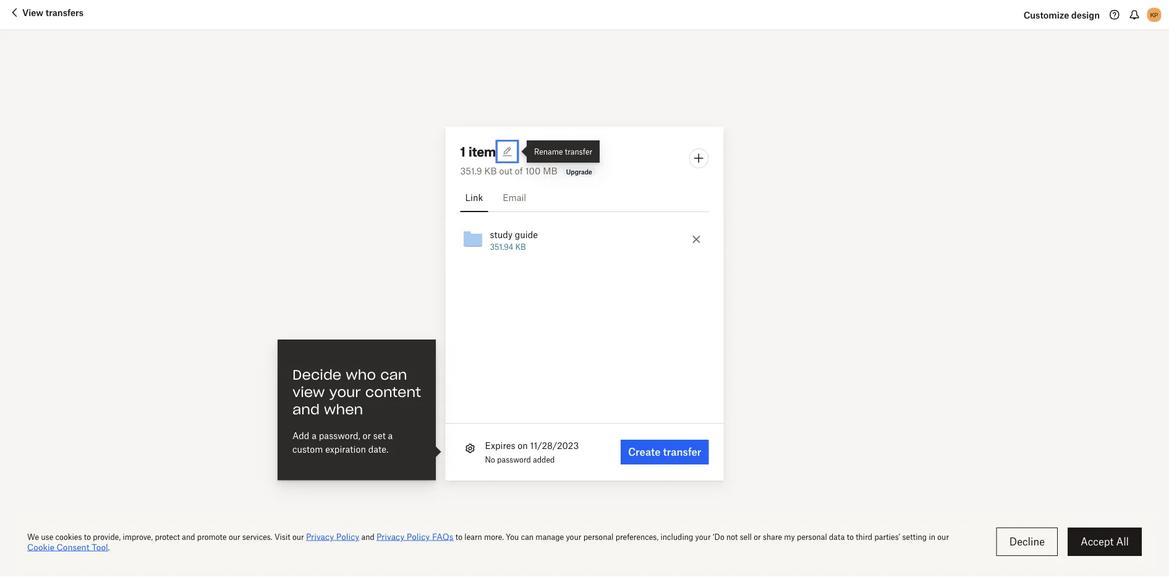 Task type: describe. For each thing, give the bounding box(es) containing it.
who
[[346, 366, 376, 383]]

or
[[363, 430, 371, 441]]

password
[[497, 455, 531, 464]]

password,
[[319, 430, 360, 441]]

on
[[518, 440, 528, 451]]

view
[[22, 7, 43, 18]]

design
[[1072, 10, 1100, 20]]

guide
[[515, 229, 538, 240]]

expiration
[[325, 444, 366, 455]]

kp button
[[1145, 5, 1165, 25]]

customize design
[[1024, 10, 1100, 20]]

add
[[293, 430, 309, 441]]

your
[[329, 383, 361, 400]]

decide who can view your content and when
[[293, 366, 421, 418]]

study guide row
[[446, 220, 724, 259]]

date.
[[368, 444, 389, 455]]

custom
[[293, 444, 323, 455]]

link
[[465, 192, 483, 203]]

tab list containing link
[[460, 182, 709, 212]]

351.9
[[460, 165, 482, 176]]

study guide cell
[[460, 227, 686, 252]]

view transfers
[[22, 7, 84, 18]]

customize
[[1024, 10, 1070, 20]]

when
[[324, 400, 363, 418]]

mb
[[543, 165, 558, 176]]

11/28/2023
[[530, 440, 579, 451]]

content
[[365, 383, 421, 400]]

study
[[490, 229, 513, 240]]

transfers
[[46, 7, 84, 18]]

kb inside study guide 351.94 kb
[[515, 242, 526, 251]]

create
[[628, 446, 661, 458]]

1 a from the left
[[312, 430, 317, 441]]

no
[[485, 455, 495, 464]]

out
[[499, 165, 513, 176]]

email tab
[[498, 182, 531, 212]]

email
[[503, 192, 526, 203]]

of
[[515, 165, 523, 176]]



Task type: vqa. For each thing, say whether or not it's contained in the screenshot.
Connected apps
no



Task type: locate. For each thing, give the bounding box(es) containing it.
customize design button
[[1024, 5, 1100, 25]]

added
[[533, 455, 555, 464]]

351.94
[[490, 242, 513, 251]]

100
[[525, 165, 541, 176]]

a right set at the left of the page
[[388, 430, 393, 441]]

view
[[293, 383, 325, 400]]

view transfers button
[[7, 5, 84, 25]]

create transfer
[[628, 446, 702, 458]]

set
[[373, 430, 386, 441]]

a
[[312, 430, 317, 441], [388, 430, 393, 441]]

link tab
[[460, 182, 488, 212]]

item
[[469, 144, 496, 159]]

expires
[[485, 440, 515, 451]]

create transfer button
[[621, 440, 709, 464]]

tab list
[[460, 182, 709, 212]]

upgrade
[[566, 168, 592, 176]]

can
[[380, 366, 407, 383]]

decide
[[293, 366, 342, 383]]

transfer
[[663, 446, 702, 458]]

study guide 351.94 kb
[[490, 229, 538, 251]]

expires on 11/28/2023 no password added
[[485, 440, 579, 464]]

kb down "guide"
[[515, 242, 526, 251]]

1 item
[[460, 144, 496, 159]]

2 a from the left
[[388, 430, 393, 441]]

a right "add"
[[312, 430, 317, 441]]

and
[[293, 400, 320, 418]]

0 horizontal spatial kb
[[485, 165, 497, 176]]

kp
[[1151, 11, 1159, 19]]

1 horizontal spatial a
[[388, 430, 393, 441]]

add files button image
[[692, 151, 707, 166]]

kb left "out"
[[485, 165, 497, 176]]

1 vertical spatial kb
[[515, 242, 526, 251]]

351.9 kb out of 100 mb
[[460, 165, 558, 176]]

0 horizontal spatial a
[[312, 430, 317, 441]]

0 vertical spatial kb
[[485, 165, 497, 176]]

add a password, or set a custom expiration date.
[[293, 430, 393, 455]]

kb
[[485, 165, 497, 176], [515, 242, 526, 251]]

1
[[460, 144, 466, 159]]

1 horizontal spatial kb
[[515, 242, 526, 251]]



